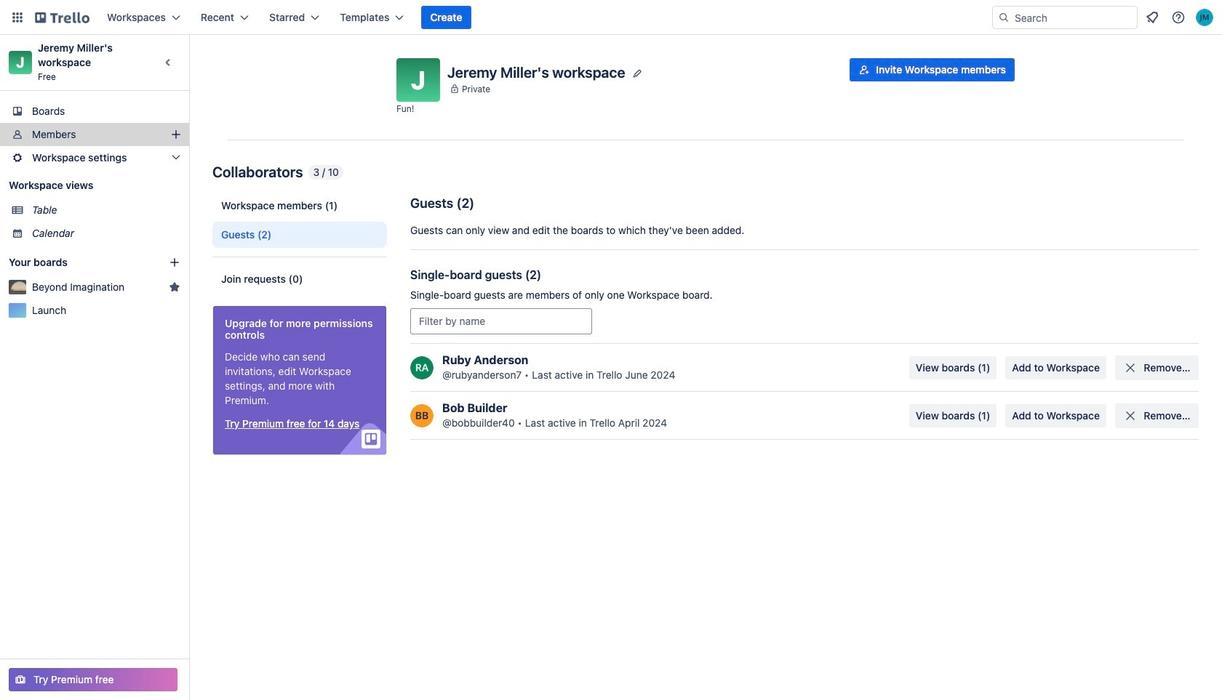Task type: locate. For each thing, give the bounding box(es) containing it.
your boards with 2 items element
[[9, 254, 147, 271]]

starred icon image
[[169, 282, 180, 293]]

bob builder (bobbuilder40) image
[[410, 404, 434, 427]]

Search field
[[1010, 7, 1137, 28]]

0 notifications image
[[1144, 9, 1161, 26]]

workspace navigation collapse icon image
[[159, 52, 179, 73]]

status
[[309, 165, 343, 180]]

primary element
[[0, 0, 1222, 35]]

back to home image
[[35, 6, 89, 29]]



Task type: describe. For each thing, give the bounding box(es) containing it.
ruby anderson (rubyanderson7) image
[[410, 356, 434, 379]]

open information menu image
[[1171, 10, 1186, 25]]

search image
[[998, 12, 1010, 23]]

jeremy miller (jeremymiller198) image
[[1196, 9, 1213, 26]]

Filter by name text field
[[410, 308, 592, 335]]

add board image
[[169, 257, 180, 268]]



Task type: vqa. For each thing, say whether or not it's contained in the screenshot.
Customize views icon
no



